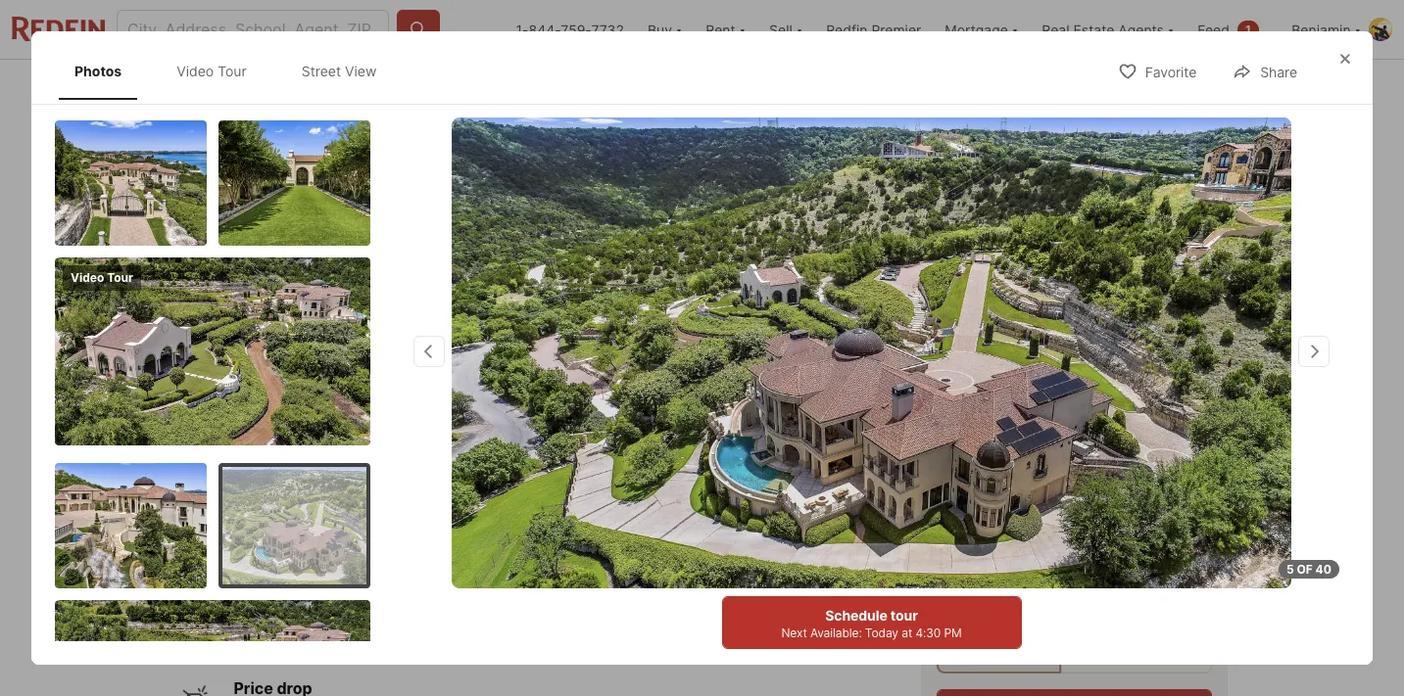Task type: locate. For each thing, give the bounding box(es) containing it.
1 , from the left
[[297, 525, 301, 544]]

dialog containing photos
[[31, 31, 1373, 697]]

map entry image
[[760, 487, 890, 617]]

1 horizontal spatial view
[[388, 419, 421, 436]]

1 vertical spatial redfin
[[1025, 502, 1075, 522]]

nov 1 wednesday
[[956, 534, 1019, 601]]

street
[[302, 63, 341, 79], [344, 419, 385, 436]]

redfin
[[826, 21, 868, 38], [1025, 502, 1075, 522]]

12400 cedar st, austin, tx 78732 image
[[177, 115, 913, 463], [921, 115, 1227, 285], [921, 293, 1227, 463]]

2 tab from the left
[[414, 64, 561, 111]]

share button
[[1216, 51, 1314, 91], [1130, 65, 1227, 105]]

photos tab
[[59, 47, 137, 96]]

thursday
[[1042, 589, 1096, 601]]

nov down agent
[[1128, 534, 1154, 548]]

0 horizontal spatial ,
[[297, 525, 301, 544]]

share inside dialog
[[1261, 64, 1298, 81]]

7732
[[591, 21, 624, 38]]

1 horizontal spatial nov
[[1042, 534, 1068, 548]]

,
[[297, 525, 301, 544], [352, 525, 356, 544]]

1 horizontal spatial street
[[344, 419, 385, 436]]

, left tx
[[352, 525, 356, 544]]

of
[[1297, 563, 1313, 577]]

street view
[[302, 63, 377, 79], [344, 419, 421, 436]]

tour inside tab
[[218, 63, 247, 79]]

street view button
[[300, 408, 438, 447]]

tour inside list box
[[950, 645, 981, 658]]

pm
[[944, 626, 962, 641]]

2 horizontal spatial video
[[237, 419, 276, 436]]

street inside button
[[344, 419, 385, 436]]

, left "austin"
[[297, 525, 301, 544]]

redfin premier
[[826, 21, 921, 38]]

austin
[[305, 525, 352, 544]]

with
[[975, 502, 1009, 522]]

6 beds
[[459, 570, 496, 620]]

st
[[280, 525, 297, 544]]

1 horizontal spatial video
[[177, 63, 214, 79]]

tab list inside dialog
[[55, 43, 412, 99]]

0 horizontal spatial nov
[[956, 534, 982, 548]]

for sale - active
[[195, 489, 322, 505]]

12400 cedar st , austin , tx
[[177, 525, 381, 544]]

nov inside nov 1 wednesday
[[956, 534, 982, 548]]

1 vertical spatial street
[[344, 419, 385, 436]]

0 vertical spatial video tour
[[177, 63, 247, 79]]

favorite button
[[1101, 51, 1214, 91]]

photos
[[74, 63, 122, 79]]

share
[[1261, 64, 1298, 81], [1174, 78, 1211, 95]]

1 horizontal spatial premier
[[1078, 502, 1138, 522]]

1-844-759-7732 link
[[516, 21, 624, 38]]

video tour
[[177, 63, 247, 79], [71, 270, 133, 285]]

0 vertical spatial 1
[[1246, 22, 1251, 37]]

nov
[[956, 534, 982, 548], [1042, 534, 1068, 548], [1128, 534, 1154, 548]]

premier
[[872, 21, 921, 38], [1078, 502, 1138, 522]]

view
[[345, 63, 377, 79], [388, 419, 421, 436]]

1 horizontal spatial redfin
[[1025, 502, 1075, 522]]

2 vertical spatial video
[[237, 419, 276, 436]]

1 vertical spatial video tour
[[71, 270, 133, 285]]

3 tab from the left
[[561, 64, 718, 111]]

0 horizontal spatial redfin
[[826, 21, 868, 38]]

-
[[263, 489, 270, 505]]

0 vertical spatial video
[[177, 63, 214, 79]]

photos
[[1149, 419, 1195, 436]]

2
[[1042, 547, 1064, 590]]

0 horizontal spatial video tour
[[71, 270, 133, 285]]

tour in person
[[950, 645, 1042, 658]]

tour
[[891, 608, 918, 624]]

friday
[[1128, 589, 1163, 601]]

tour
[[218, 63, 247, 79], [107, 270, 133, 285], [936, 502, 971, 522], [950, 645, 981, 658]]

0 horizontal spatial 1
[[956, 547, 973, 590]]

0 horizontal spatial premier
[[872, 21, 921, 38]]

nov inside nov 3 friday
[[1128, 534, 1154, 548]]

nov down 'tour with a redfin premier agent'
[[1042, 534, 1068, 548]]

nov for 1
[[956, 534, 982, 548]]

tab list
[[55, 43, 412, 99], [177, 60, 828, 111]]

street view inside button
[[344, 419, 421, 436]]

None button
[[948, 526, 1027, 610], [1035, 527, 1113, 609], [1121, 527, 1200, 609], [948, 526, 1027, 610], [1035, 527, 1113, 609], [1121, 527, 1200, 609]]

video inside button
[[237, 419, 276, 436]]

1
[[1246, 22, 1251, 37], [956, 547, 973, 590]]

today
[[865, 626, 899, 641]]

$139,241
[[205, 602, 264, 619]]

39 photos
[[1128, 419, 1195, 436]]

4:30
[[916, 626, 941, 641]]

video tour inside tab
[[177, 63, 247, 79]]

get
[[293, 602, 317, 619]]

$19,500,000 est. $139,241 /mo get pre-approved
[[177, 570, 412, 619]]

12400
[[177, 525, 226, 544]]

40
[[1316, 563, 1332, 577]]

next image
[[1188, 552, 1220, 584]]

0 vertical spatial street
[[302, 63, 341, 79]]

1 vertical spatial view
[[388, 419, 421, 436]]

1 vertical spatial street view
[[344, 419, 421, 436]]

3 nov from the left
[[1128, 534, 1154, 548]]

favorite
[[1145, 64, 1197, 81]]

pre-
[[320, 602, 349, 619]]

1 horizontal spatial 1
[[1246, 22, 1251, 37]]

tx
[[361, 525, 381, 544]]

nov inside nov 2 thursday
[[1042, 534, 1068, 548]]

for
[[195, 489, 222, 505]]

0 vertical spatial view
[[345, 63, 377, 79]]

1 nov from the left
[[956, 534, 982, 548]]

10
[[543, 570, 570, 597]]

nov down with
[[956, 534, 982, 548]]

2 nov from the left
[[1042, 534, 1068, 548]]

street view tab
[[286, 47, 392, 96]]

view inside tab
[[345, 63, 377, 79]]

image image
[[55, 120, 207, 245], [219, 120, 370, 245], [55, 257, 370, 445], [55, 463, 207, 589], [222, 467, 367, 585]]

beds
[[459, 600, 496, 620]]

0 horizontal spatial view
[[345, 63, 377, 79]]

1 vertical spatial 1
[[956, 547, 973, 590]]

street view inside tab
[[302, 63, 377, 79]]

nov 2 thursday
[[1042, 534, 1096, 601]]

tour with a redfin premier agent
[[936, 502, 1186, 522]]

0 horizontal spatial street
[[302, 63, 341, 79]]

user photo image
[[1369, 18, 1393, 41]]

844-
[[529, 21, 561, 38]]

2 horizontal spatial nov
[[1128, 534, 1154, 548]]

1 right feed
[[1246, 22, 1251, 37]]

0 horizontal spatial video
[[71, 270, 104, 285]]

0 vertical spatial redfin
[[826, 21, 868, 38]]

1 vertical spatial premier
[[1078, 502, 1138, 522]]

0 vertical spatial premier
[[872, 21, 921, 38]]

1 up pm
[[956, 547, 973, 590]]

tab list containing photos
[[55, 43, 412, 99]]

1 horizontal spatial share
[[1261, 64, 1298, 81]]

1 horizontal spatial ,
[[352, 525, 356, 544]]

video tour tab
[[161, 47, 262, 96]]

1 horizontal spatial video tour
[[177, 63, 247, 79]]

dialog
[[31, 31, 1373, 697]]

option
[[1061, 630, 1212, 674]]

2 , from the left
[[352, 525, 356, 544]]

0 vertical spatial street view
[[302, 63, 377, 79]]

tab
[[307, 64, 414, 111], [414, 64, 561, 111], [561, 64, 718, 111], [718, 64, 813, 111]]

video
[[177, 63, 214, 79], [71, 270, 104, 285], [237, 419, 276, 436]]

nov 3 friday
[[1128, 534, 1163, 601]]



Task type: vqa. For each thing, say whether or not it's contained in the screenshot.
2 at the right
yes



Task type: describe. For each thing, give the bounding box(es) containing it.
15,394
[[637, 570, 713, 597]]

sale
[[226, 489, 260, 505]]

active
[[274, 489, 322, 505]]

redfin premier button
[[815, 0, 933, 59]]

get pre-approved link
[[293, 602, 412, 619]]

1 vertical spatial video
[[71, 270, 104, 285]]

video inside tab
[[177, 63, 214, 79]]

schedule
[[825, 608, 888, 624]]

City, Address, School, Agent, ZIP search field
[[117, 10, 389, 49]]

tour in person list box
[[936, 630, 1212, 674]]

wednesday
[[956, 589, 1019, 601]]

3
[[1128, 547, 1151, 590]]

cedar
[[230, 525, 277, 544]]

0 horizontal spatial share
[[1174, 78, 1211, 95]]

view inside button
[[388, 419, 421, 436]]

5
[[1287, 563, 1294, 577]]

street inside tab
[[302, 63, 341, 79]]

6
[[459, 570, 474, 597]]

video button
[[193, 408, 292, 447]]

39 photos button
[[1084, 408, 1212, 447]]

/mo
[[264, 602, 289, 619]]

a
[[1012, 502, 1021, 522]]

available:
[[810, 626, 862, 641]]

next
[[782, 626, 807, 641]]

$19,500,000
[[177, 570, 321, 597]]

nov for 3
[[1128, 534, 1154, 548]]

1 inside nov 1 wednesday
[[956, 547, 973, 590]]

feed
[[1198, 21, 1230, 38]]

5 of 40
[[1287, 563, 1332, 577]]

agent
[[1142, 502, 1186, 522]]

759-
[[561, 21, 591, 38]]

at
[[902, 626, 913, 641]]

4 tab from the left
[[718, 64, 813, 111]]

active link
[[274, 489, 322, 505]]

12400 cedar st image
[[452, 118, 1291, 589]]

submit search image
[[408, 20, 428, 39]]

in
[[983, 645, 995, 658]]

redfin inside button
[[826, 21, 868, 38]]

person
[[997, 645, 1042, 658]]

premier inside button
[[872, 21, 921, 38]]

39
[[1128, 419, 1146, 436]]

nov for 2
[[1042, 534, 1068, 548]]

1-844-759-7732
[[516, 21, 624, 38]]

schedule tour next available: today at 4:30 pm
[[782, 608, 962, 641]]

est.
[[177, 602, 201, 619]]

approved
[[349, 602, 412, 619]]

1 tab from the left
[[307, 64, 414, 111]]

1-
[[516, 21, 529, 38]]



